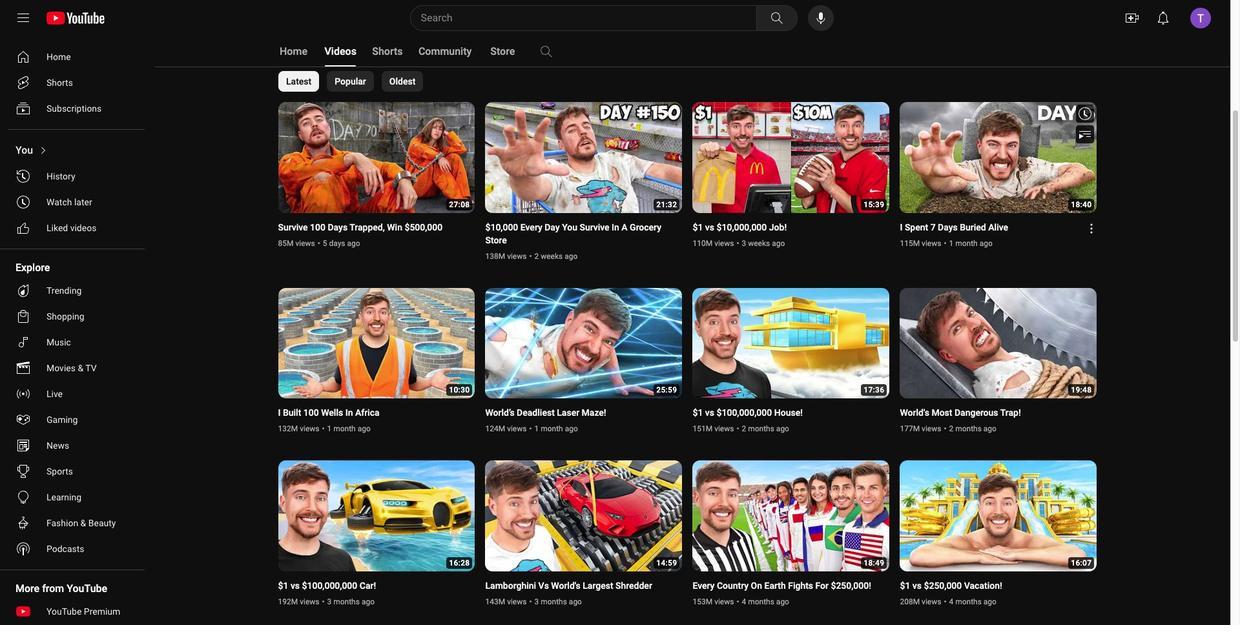 Task type: describe. For each thing, give the bounding box(es) containing it.
$1 vs $100,000,000 house! link
[[693, 406, 803, 419]]

208m views
[[900, 597, 942, 606]]

16:28 link
[[278, 461, 475, 573]]

i spent 7 days buried alive link
[[900, 221, 1009, 234]]

14 minutes, 59 seconds element
[[657, 559, 677, 568]]

days
[[329, 239, 345, 248]]

weeks for $10,000,000
[[748, 239, 770, 248]]

$1 for $1 vs $100,000,000 house!
[[693, 408, 703, 418]]

views for $1 vs $100,000,000 house!
[[715, 425, 734, 434]]

news
[[47, 441, 69, 451]]

18 minutes, 49 seconds element
[[864, 559, 885, 568]]

1 vertical spatial youtube
[[47, 607, 82, 617]]

youtube premium
[[47, 607, 120, 617]]

views for world's most dangerous trap!
[[922, 425, 942, 434]]

15:39
[[864, 200, 885, 209]]

16:07 link
[[900, 461, 1097, 573]]

ago for car!
[[362, 597, 375, 606]]

subscriptions
[[47, 103, 102, 114]]

lamborghini vs world's largest shredder by mrbeast 143,659,397 views 3 months ago 14 minutes, 59 seconds element
[[486, 579, 652, 592]]

ago for days
[[980, 239, 993, 248]]

15:39 link
[[693, 102, 890, 214]]

liked
[[47, 223, 68, 233]]

1 for buried
[[949, 239, 954, 248]]

ago for vacation!
[[984, 597, 997, 606]]

job!
[[769, 222, 787, 232]]

27:08 link
[[278, 102, 475, 214]]

sports
[[47, 466, 73, 477]]

fights
[[788, 581, 813, 591]]

in inside $10,000 every day you survive in a grocery store
[[612, 222, 619, 232]]

$1 vs $100,000,000 car! link
[[278, 579, 376, 592]]

18:49 link
[[693, 461, 890, 573]]

movies & tv
[[47, 363, 97, 373]]

192m
[[278, 597, 298, 606]]

$1 vs $10,000,000 job! by mrbeast 110,516,335 views 3 weeks ago 15 minutes element
[[693, 221, 787, 234]]

country
[[717, 581, 749, 591]]

vs for $1 vs $100,000,000 car!
[[291, 581, 300, 591]]

house!
[[774, 408, 803, 418]]

4 for $250,000
[[949, 597, 954, 606]]

3 for world's
[[535, 597, 539, 606]]

popular
[[334, 76, 366, 87]]

day
[[545, 222, 560, 232]]

survive 100 days trapped, win $500,000 by mrbeast 85,705,255 views 5 days ago 27 minutes element
[[278, 221, 443, 234]]

1 horizontal spatial world's
[[900, 408, 930, 418]]

history
[[47, 171, 75, 182]]

learning
[[47, 492, 81, 503]]

every inside $10,000 every day you survive in a grocery store
[[521, 222, 543, 232]]

$1 for $1 vs $10,000,000 job!
[[693, 222, 703, 232]]

i for i built 100 wells in africa
[[278, 408, 281, 418]]

ago for maze!
[[565, 425, 578, 434]]

$250,000
[[924, 581, 962, 591]]

world's deadliest laser maze!
[[486, 408, 606, 418]]

192m views
[[278, 597, 319, 606]]

18:49
[[864, 559, 885, 568]]

ago for earth
[[776, 597, 789, 606]]

videos
[[325, 45, 357, 57]]

ago for house!
[[776, 425, 789, 434]]

18:40
[[1071, 200, 1092, 209]]

for
[[816, 581, 829, 591]]

tv
[[85, 363, 97, 373]]

on
[[751, 581, 762, 591]]

115m
[[900, 239, 920, 248]]

ago for job!
[[772, 239, 785, 248]]

$500,000
[[405, 222, 443, 232]]

143m
[[486, 597, 505, 606]]

trapped,
[[350, 222, 385, 232]]

lamborghini
[[486, 581, 536, 591]]

1 horizontal spatial month
[[541, 425, 563, 434]]

every country on earth fights for $250,000! link
[[693, 579, 872, 592]]

$1 vs $100,000,000 house!
[[693, 408, 803, 418]]

85m
[[278, 239, 294, 248]]

shredder
[[616, 581, 652, 591]]

3 for $100,000,000
[[327, 597, 332, 606]]

16:28
[[449, 559, 470, 568]]

17 minutes, 36 seconds element
[[864, 386, 885, 395]]

views for lamborghini vs world's largest shredder
[[507, 597, 527, 606]]

subscribe
[[407, 9, 448, 19]]

Subscribe text field
[[407, 9, 448, 19]]

every inside 'element'
[[693, 581, 715, 591]]

watch
[[47, 197, 72, 207]]

177m views
[[900, 425, 942, 434]]

world's
[[486, 408, 515, 418]]

5
[[323, 239, 327, 248]]

0 horizontal spatial home
[[47, 52, 71, 62]]

4 for on
[[742, 597, 746, 606]]

earth
[[765, 581, 786, 591]]

world's most dangerous trap! by mrbeast 177,831,113 views 2 months ago 19 minutes element
[[900, 406, 1021, 419]]

oldest
[[389, 76, 415, 87]]

i spent 7 days buried alive by mrbeast 115,693,669 views 1 month ago 18 minutes element
[[900, 221, 1009, 234]]

138m
[[486, 252, 505, 261]]

$10,000 every day you survive in a grocery store link
[[486, 221, 667, 247]]

i built 100 wells in africa
[[278, 408, 380, 418]]

deadliest
[[517, 408, 555, 418]]

laser
[[557, 408, 580, 418]]

music
[[47, 337, 71, 348]]

live
[[47, 389, 63, 399]]

$10,000 every day you survive in a grocery store by mrbeast 138,148,242 views 2 weeks ago 21 minutes element
[[486, 221, 667, 247]]

more from youtube
[[16, 583, 107, 595]]

16 minutes, 7 seconds element
[[1071, 559, 1092, 568]]

largest
[[583, 581, 613, 591]]

$100,000,000 for house!
[[717, 408, 772, 418]]

ago for you
[[565, 252, 578, 261]]

movies
[[47, 363, 76, 373]]

month for in
[[333, 425, 356, 434]]

1 horizontal spatial 1
[[535, 425, 539, 434]]

4 months ago for vacation!
[[949, 597, 997, 606]]

110m
[[693, 239, 713, 248]]

124m views
[[486, 425, 527, 434]]

10:30 link
[[278, 288, 475, 400]]

2 months ago for $100,000,000
[[742, 425, 789, 434]]

1 vertical spatial world's
[[551, 581, 581, 591]]

days inside survive 100 days trapped, win $500,000 by mrbeast 85,705,255 views 5 days ago 27 minutes element
[[328, 222, 348, 232]]

$10,000 every day you survive in a grocery store
[[486, 222, 662, 245]]

208m
[[900, 597, 920, 606]]

0 vertical spatial store
[[491, 45, 515, 57]]

2 months ago for dangerous
[[949, 425, 997, 434]]

premium
[[84, 607, 120, 617]]

19:48 link
[[900, 288, 1097, 400]]

17:36 link
[[693, 288, 890, 400]]

138m views
[[486, 252, 527, 261]]

110m views
[[693, 239, 734, 248]]

views for $1 vs $10,000,000 job!
[[715, 239, 734, 248]]

africa
[[355, 408, 380, 418]]

fashion
[[47, 518, 78, 528]]

3 weeks ago
[[742, 239, 785, 248]]

0 horizontal spatial shorts
[[47, 78, 73, 88]]



Task type: locate. For each thing, give the bounding box(es) containing it.
month down buried
[[956, 239, 978, 248]]

0 horizontal spatial survive
[[278, 222, 308, 232]]

0 horizontal spatial 1
[[327, 425, 332, 434]]

2 survive from the left
[[580, 222, 610, 232]]

every country on earth fights for $250,000! by mrbeast 153,178,989 views 4 months ago 18 minutes element
[[693, 579, 872, 592]]

weeks down $10,000,000
[[748, 239, 770, 248]]

views for every country on earth fights for $250,000!
[[715, 597, 734, 606]]

2 3 months ago from the left
[[535, 597, 582, 606]]

1 vertical spatial you
[[562, 222, 578, 232]]

1 4 from the left
[[742, 597, 746, 606]]

1 down deadliest
[[535, 425, 539, 434]]

0 vertical spatial youtube
[[67, 583, 107, 595]]

3 months ago for world's
[[535, 597, 582, 606]]

1
[[949, 239, 954, 248], [327, 425, 332, 434], [535, 425, 539, 434]]

0 horizontal spatial 1 month ago
[[327, 425, 371, 434]]

subscriptions link
[[8, 96, 140, 121], [8, 96, 140, 121]]

4 months ago
[[742, 597, 789, 606], [949, 597, 997, 606]]

& left tv
[[78, 363, 83, 373]]

vacation!
[[964, 581, 1003, 591]]

3 down $10,000,000
[[742, 239, 746, 248]]

$1 up 208m
[[900, 581, 911, 591]]

2 days from the left
[[938, 222, 958, 232]]

i spent 7 days buried alive
[[900, 222, 1009, 232]]

later
[[74, 197, 92, 207]]

avatar image image
[[1191, 8, 1211, 28]]

views for $1 vs $100,000,000 car!
[[300, 597, 319, 606]]

1 vertical spatial $100,000,000
[[302, 581, 357, 591]]

1 vertical spatial store
[[486, 235, 507, 245]]

1 horizontal spatial 4 months ago
[[949, 597, 997, 606]]

survive up 85m views
[[278, 222, 308, 232]]

$1 vs $10,000,000 job! link
[[693, 221, 787, 234]]

tab list containing latest
[[278, 71, 423, 92]]

views right 124m
[[507, 425, 527, 434]]

2 4 from the left
[[949, 597, 954, 606]]

0 horizontal spatial 2
[[535, 252, 539, 261]]

1 horizontal spatial survive
[[580, 222, 610, 232]]

sports link
[[8, 459, 140, 485], [8, 459, 140, 485]]

1 horizontal spatial you
[[562, 222, 578, 232]]

vs inside $1 vs $100,000,000 house! by mrbeast 151,862,865 views 2 months ago 17 minutes element
[[705, 408, 715, 418]]

vs inside the $1 vs $100,000,000 car! by mrbeast 192,531,677 views 3 months ago 16 minutes element
[[291, 581, 300, 591]]

7
[[931, 222, 936, 232]]

25:59
[[657, 386, 677, 395]]

1 vertical spatial &
[[81, 518, 86, 528]]

1 vertical spatial tab list
[[278, 71, 423, 92]]

vs up 192m views
[[291, 581, 300, 591]]

1 2 months ago from the left
[[742, 425, 789, 434]]

shopping link
[[8, 304, 140, 329], [8, 304, 140, 329]]

home
[[280, 45, 308, 57], [47, 52, 71, 62]]

you inside $10,000 every day you survive in a grocery store
[[562, 222, 578, 232]]

1 horizontal spatial 2 months ago
[[949, 425, 997, 434]]

$1 up 110m
[[693, 222, 703, 232]]

months for house!
[[748, 425, 775, 434]]

vs up 110m views
[[705, 222, 715, 232]]

i left built on the bottom left of the page
[[278, 408, 281, 418]]

2 weeks ago
[[535, 252, 578, 261]]

store right community
[[491, 45, 515, 57]]

3 months ago for $100,000,000
[[327, 597, 375, 606]]

ago right days
[[347, 239, 360, 248]]

3 months ago down the lamborghini vs world's largest shredder link
[[535, 597, 582, 606]]

vs for $1 vs $100,000,000 house!
[[705, 408, 715, 418]]

0 vertical spatial in
[[612, 222, 619, 232]]

2
[[535, 252, 539, 261], [742, 425, 746, 434], [949, 425, 954, 434]]

1 vertical spatial shorts
[[47, 78, 73, 88]]

17:36
[[864, 386, 885, 395]]

months for earth
[[748, 597, 775, 606]]

world's up "177m" at the right
[[900, 408, 930, 418]]

$1 up 192m at the bottom left
[[278, 581, 288, 591]]

2 tab list from the top
[[278, 71, 423, 92]]

27:08
[[449, 200, 470, 209]]

months down the $1 vs $100,000,000 car! by mrbeast 192,531,677 views 3 months ago 16 minutes element
[[333, 597, 360, 606]]

world's right the 'vs'
[[551, 581, 581, 591]]

1 vertical spatial in
[[345, 408, 353, 418]]

vs inside "$1 vs $10,000,000 job! by mrbeast 110,516,335 views 3 weeks ago 15 minutes" "element"
[[705, 222, 715, 232]]

in right the wells
[[345, 408, 353, 418]]

0 vertical spatial &
[[78, 363, 83, 373]]

16:07
[[1071, 559, 1092, 568]]

weeks down "day"
[[541, 252, 563, 261]]

2 horizontal spatial month
[[956, 239, 978, 248]]

3 down the 'vs'
[[535, 597, 539, 606]]

2 2 months ago from the left
[[949, 425, 997, 434]]

days right 7
[[938, 222, 958, 232]]

$1 up 151m
[[693, 408, 703, 418]]

21:32
[[657, 200, 677, 209]]

views right 151m
[[715, 425, 734, 434]]

store inside $10,000 every day you survive in a grocery store
[[486, 235, 507, 245]]

2 horizontal spatial 2
[[949, 425, 954, 434]]

0 vertical spatial tab list
[[278, 36, 654, 67]]

shorts up the subscriptions
[[47, 78, 73, 88]]

1 vertical spatial every
[[693, 581, 715, 591]]

trending link
[[8, 278, 140, 304], [8, 278, 140, 304]]

ago for wells
[[358, 425, 371, 434]]

months for largest
[[541, 597, 567, 606]]

liked videos
[[47, 223, 97, 233]]

i built 100 wells in africa link
[[278, 406, 380, 419]]

most
[[932, 408, 953, 418]]

2 4 months ago from the left
[[949, 597, 997, 606]]

month down world's deadliest laser maze!
[[541, 425, 563, 434]]

views right 85m
[[296, 239, 315, 248]]

from
[[42, 583, 64, 595]]

2 horizontal spatial 3
[[742, 239, 746, 248]]

0 horizontal spatial i
[[278, 408, 281, 418]]

views down country at the right bottom
[[715, 597, 734, 606]]

151m views
[[693, 425, 734, 434]]

survive left a
[[580, 222, 610, 232]]

ago for trap!
[[984, 425, 997, 434]]

10 minutes, 30 seconds element
[[449, 386, 470, 395]]

0 vertical spatial $100,000,000
[[717, 408, 772, 418]]

podcasts
[[47, 544, 84, 554]]

ago down house!
[[776, 425, 789, 434]]

2 down world's most dangerous trap! by mrbeast 177,831,113 views 2 months ago 19 minutes element
[[949, 425, 954, 434]]

0 horizontal spatial 4
[[742, 597, 746, 606]]

ago for largest
[[569, 597, 582, 606]]

0 horizontal spatial 3 months ago
[[327, 597, 375, 606]]

1 horizontal spatial i
[[900, 222, 903, 232]]

132m
[[278, 425, 298, 434]]

world's most dangerous trap! link
[[900, 406, 1021, 419]]

0 vertical spatial every
[[521, 222, 543, 232]]

world's most dangerous trap!
[[900, 408, 1021, 418]]

views for survive 100 days trapped, win $500,000
[[296, 239, 315, 248]]

85m views
[[278, 239, 315, 248]]

views right 132m
[[300, 425, 319, 434]]

months down on
[[748, 597, 775, 606]]

1 month ago down the wells
[[327, 425, 371, 434]]

1 vertical spatial weeks
[[541, 252, 563, 261]]

views for i built 100 wells in africa
[[300, 425, 319, 434]]

views down most
[[922, 425, 942, 434]]

views for $1 vs $250,000 vacation!
[[922, 597, 942, 606]]

3 down the $1 vs $100,000,000 car! by mrbeast 192,531,677 views 3 months ago 16 minutes element
[[327, 597, 332, 606]]

tab list containing home
[[278, 36, 654, 67]]

18 minutes, 40 seconds element
[[1071, 200, 1092, 209]]

tab list down the videos
[[278, 71, 423, 92]]

1 down i built 100 wells in africa
[[327, 425, 332, 434]]

21 minutes, 32 seconds element
[[657, 200, 677, 209]]

& for tv
[[78, 363, 83, 373]]

movies & tv link
[[8, 355, 140, 381], [8, 355, 140, 381]]

i for i spent 7 days buried alive
[[900, 222, 903, 232]]

2 months ago down 'dangerous'
[[949, 425, 997, 434]]

alive
[[989, 222, 1009, 232]]

days inside the i spent 7 days buried alive by mrbeast 115,693,669 views 1 month ago 18 minutes "element"
[[938, 222, 958, 232]]

explore
[[16, 262, 50, 274]]

every up 153m
[[693, 581, 715, 591]]

views right 138m
[[507, 252, 527, 261]]

0 horizontal spatial $100,000,000
[[302, 581, 357, 591]]

1 horizontal spatial 1 month ago
[[535, 425, 578, 434]]

youtube up the youtube premium on the left bottom of page
[[67, 583, 107, 595]]

months for vacation!
[[956, 597, 982, 606]]

143m views
[[486, 597, 527, 606]]

$1 inside "element"
[[693, 222, 703, 232]]

days
[[328, 222, 348, 232], [938, 222, 958, 232]]

win
[[387, 222, 402, 232]]

vs for $1 vs $10,000,000 job!
[[705, 222, 715, 232]]

0 horizontal spatial you
[[16, 144, 33, 156]]

2 months ago down $1 vs $100,000,000 house! by mrbeast 151,862,865 views 2 months ago 17 minutes element on the bottom right
[[742, 425, 789, 434]]

1 horizontal spatial $100,000,000
[[717, 408, 772, 418]]

15 minutes, 39 seconds element
[[864, 200, 885, 209]]

in left a
[[612, 222, 619, 232]]

1 horizontal spatial weeks
[[748, 239, 770, 248]]

1 horizontal spatial every
[[693, 581, 715, 591]]

views for i spent 7 days buried alive
[[922, 239, 942, 248]]

1 month ago for buried
[[949, 239, 993, 248]]

youtube down more from youtube
[[47, 607, 82, 617]]

$1 for $1 vs $100,000,000 car!
[[278, 581, 288, 591]]

2 for $100,000,000
[[742, 425, 746, 434]]

4 down country at the right bottom
[[742, 597, 746, 606]]

history link
[[8, 163, 140, 189], [8, 163, 140, 189]]

100 right built on the bottom left of the page
[[304, 408, 319, 418]]

views down the lamborghini
[[507, 597, 527, 606]]

$1 vs $250,000 vacation! link
[[900, 579, 1003, 592]]

1 horizontal spatial 3
[[535, 597, 539, 606]]

None search field
[[387, 5, 800, 31]]

days up days
[[328, 222, 348, 232]]

survive inside $10,000 every day you survive in a grocery store
[[580, 222, 610, 232]]

i left spent
[[900, 222, 903, 232]]

2 horizontal spatial 1
[[949, 239, 954, 248]]

views for world's deadliest laser maze!
[[507, 425, 527, 434]]

3
[[742, 239, 746, 248], [327, 597, 332, 606], [535, 597, 539, 606]]

0 horizontal spatial 4 months ago
[[742, 597, 789, 606]]

0 vertical spatial world's
[[900, 408, 930, 418]]

4 down $1 vs $250,000 vacation! by mrbeast 208,523,632 views 4 months ago 16 minutes element
[[949, 597, 954, 606]]

home up the subscriptions
[[47, 52, 71, 62]]

0 vertical spatial 100
[[310, 222, 326, 232]]

ago down every country on earth fights for $250,000! 'link'
[[776, 597, 789, 606]]

i built 100 wells in africa by mrbeast 132,427,862 views 1 month ago 10 minutes, 30 seconds element
[[278, 406, 380, 419]]

home link
[[8, 44, 140, 70], [8, 44, 140, 70]]

weeks for day
[[541, 252, 563, 261]]

vs inside $1 vs $250,000 vacation! by mrbeast 208,523,632 views 4 months ago 16 minutes element
[[913, 581, 922, 591]]

1 horizontal spatial 3 months ago
[[535, 597, 582, 606]]

153m
[[693, 597, 713, 606]]

tab list
[[278, 36, 654, 67], [278, 71, 423, 92]]

ago down $10,000 every day you survive in a grocery store
[[565, 252, 578, 261]]

you
[[16, 144, 33, 156], [562, 222, 578, 232]]

18:40 link
[[900, 102, 1097, 214]]

1 month ago for in
[[327, 425, 371, 434]]

1 tab list from the top
[[278, 36, 654, 67]]

1 month ago down buried
[[949, 239, 993, 248]]

views for $10,000 every day you survive in a grocery store
[[507, 252, 527, 261]]

months down $1 vs $100,000,000 house! by mrbeast 151,862,865 views 2 months ago 17 minutes element on the bottom right
[[748, 425, 775, 434]]

2 right 138m views
[[535, 252, 539, 261]]

ago down alive
[[980, 239, 993, 248]]

months down the 'vs'
[[541, 597, 567, 606]]

0 horizontal spatial 3
[[327, 597, 332, 606]]

months down 'dangerous'
[[956, 425, 982, 434]]

177m
[[900, 425, 920, 434]]

vs up 151m views
[[705, 408, 715, 418]]

month for buried
[[956, 239, 978, 248]]

spent
[[905, 222, 929, 232]]

views right 110m
[[715, 239, 734, 248]]

$100,000,000 up 151m views
[[717, 408, 772, 418]]

trending
[[47, 286, 82, 296]]

1 horizontal spatial in
[[612, 222, 619, 232]]

vs for $1 vs $250,000 vacation!
[[913, 581, 922, 591]]

watch later
[[47, 197, 92, 207]]

4 months ago for earth
[[742, 597, 789, 606]]

1 month ago down world's deadliest laser maze!
[[535, 425, 578, 434]]

$1 vs $100,000,000 car! by mrbeast 192,531,677 views 3 months ago 16 minutes element
[[278, 579, 376, 592]]

1 vertical spatial 100
[[304, 408, 319, 418]]

ago down the vacation!
[[984, 597, 997, 606]]

every country on earth fights for $250,000!
[[693, 581, 872, 591]]

3 months ago down the car!
[[327, 597, 375, 606]]

4 months ago down the vacation!
[[949, 597, 997, 606]]

ago down laser
[[565, 425, 578, 434]]

0 horizontal spatial in
[[345, 408, 353, 418]]

store down $10,000
[[486, 235, 507, 245]]

vs up 208m views
[[913, 581, 922, 591]]

ago down 'dangerous'
[[984, 425, 997, 434]]

1 horizontal spatial 4
[[949, 597, 954, 606]]

ago down africa
[[358, 425, 371, 434]]

19 minutes, 48 seconds element
[[1071, 386, 1092, 395]]

$1 for $1 vs $250,000 vacation!
[[900, 581, 911, 591]]

$10,000,000
[[717, 222, 767, 232]]

ago for trapped,
[[347, 239, 360, 248]]

months for car!
[[333, 597, 360, 606]]

every
[[521, 222, 543, 232], [693, 581, 715, 591]]

2 months ago
[[742, 425, 789, 434], [949, 425, 997, 434]]

latest
[[286, 76, 311, 87]]

shorts up oldest
[[372, 45, 403, 57]]

1 survive from the left
[[278, 222, 308, 232]]

0 horizontal spatial every
[[521, 222, 543, 232]]

0 horizontal spatial days
[[328, 222, 348, 232]]

gaming
[[47, 415, 78, 425]]

world's deadliest laser maze! link
[[486, 406, 606, 419]]

Search text field
[[421, 10, 754, 26]]

1 days from the left
[[328, 222, 348, 232]]

months down the vacation!
[[956, 597, 982, 606]]

shorts link
[[8, 70, 140, 96], [8, 70, 140, 96]]

subscribe button
[[397, 3, 458, 26]]

151m
[[693, 425, 713, 434]]

videos
[[70, 223, 97, 233]]

every left "day"
[[521, 222, 543, 232]]

& for beauty
[[81, 518, 86, 528]]

$1 vs $100,000,000 house! by mrbeast 151,862,865 views 2 months ago 17 minutes element
[[693, 406, 803, 419]]

lamborghini vs world's largest shredder link
[[486, 579, 652, 592]]

dangerous
[[955, 408, 999, 418]]

home up latest
[[280, 45, 308, 57]]

2 for dangerous
[[949, 425, 954, 434]]

0 vertical spatial i
[[900, 222, 903, 232]]

survive inside survive 100 days trapped, win $500,000 by mrbeast 85,705,255 views 5 days ago 27 minutes element
[[278, 222, 308, 232]]

1 horizontal spatial shorts
[[372, 45, 403, 57]]

2 for day
[[535, 252, 539, 261]]

25 minutes, 59 seconds element
[[657, 386, 677, 395]]

10:30
[[449, 386, 470, 395]]

100 up 5
[[310, 222, 326, 232]]

$1 vs $250,000 vacation!
[[900, 581, 1003, 591]]

1 4 months ago from the left
[[742, 597, 789, 606]]

buried
[[960, 222, 986, 232]]

2 horizontal spatial 1 month ago
[[949, 239, 993, 248]]

months for trap!
[[956, 425, 982, 434]]

16 minutes, 28 seconds element
[[449, 559, 470, 568]]

0 horizontal spatial 2 months ago
[[742, 425, 789, 434]]

4
[[742, 597, 746, 606], [949, 597, 954, 606]]

4 months ago down on
[[742, 597, 789, 606]]

$100,000,000 for car!
[[302, 581, 357, 591]]

views down the "$250,000"
[[922, 597, 942, 606]]

ago down job! on the right of page
[[772, 239, 785, 248]]

views down 7
[[922, 239, 942, 248]]

0 vertical spatial weeks
[[748, 239, 770, 248]]

i inside "element"
[[900, 222, 903, 232]]

tab list down the subscribe
[[278, 36, 654, 67]]

ago down lamborghini vs world's largest shredder
[[569, 597, 582, 606]]

youtube premium link
[[8, 599, 140, 625], [8, 599, 140, 625]]

& left beauty
[[81, 518, 86, 528]]

shopping
[[47, 311, 84, 322]]

$250,000!
[[831, 581, 872, 591]]

1 horizontal spatial days
[[938, 222, 958, 232]]

124m
[[486, 425, 505, 434]]

i
[[900, 222, 903, 232], [278, 408, 281, 418]]

$100,000,000 up 192m views
[[302, 581, 357, 591]]

1 vertical spatial i
[[278, 408, 281, 418]]

survive 100 days trapped, win $500,000
[[278, 222, 443, 232]]

more
[[16, 583, 40, 595]]

0 horizontal spatial month
[[333, 425, 356, 434]]

1 down the i spent 7 days buried alive by mrbeast 115,693,669 views 1 month ago 18 minutes "element"
[[949, 239, 954, 248]]

$10,000
[[486, 222, 518, 232]]

$1 vs $250,000 vacation! by mrbeast 208,523,632 views 4 months ago 16 minutes element
[[900, 579, 1003, 592]]

month down the wells
[[333, 425, 356, 434]]

world's deadliest laser maze! by mrbeast 124,427,936 views 1 month ago 25 minutes element
[[486, 406, 606, 419]]

$100,000,000
[[717, 408, 772, 418], [302, 581, 357, 591]]

2 down $1 vs $100,000,000 house!
[[742, 425, 746, 434]]

1 for in
[[327, 425, 332, 434]]

1 horizontal spatial home
[[280, 45, 308, 57]]

views right 192m at the bottom left
[[300, 597, 319, 606]]

3 for $10,000,000
[[742, 239, 746, 248]]

0 horizontal spatial world's
[[551, 581, 581, 591]]

1 horizontal spatial 2
[[742, 425, 746, 434]]

1 3 months ago from the left
[[327, 597, 375, 606]]

0 vertical spatial you
[[16, 144, 33, 156]]

0 horizontal spatial weeks
[[541, 252, 563, 261]]

100
[[310, 222, 326, 232], [304, 408, 319, 418]]

ago down the car!
[[362, 597, 375, 606]]

3 months ago
[[327, 597, 375, 606], [535, 597, 582, 606]]

25:59 link
[[486, 288, 683, 400]]

0 vertical spatial shorts
[[372, 45, 403, 57]]

27 minutes, 8 seconds element
[[449, 200, 470, 209]]

trap!
[[1001, 408, 1021, 418]]



Task type: vqa. For each thing, say whether or not it's contained in the screenshot.


